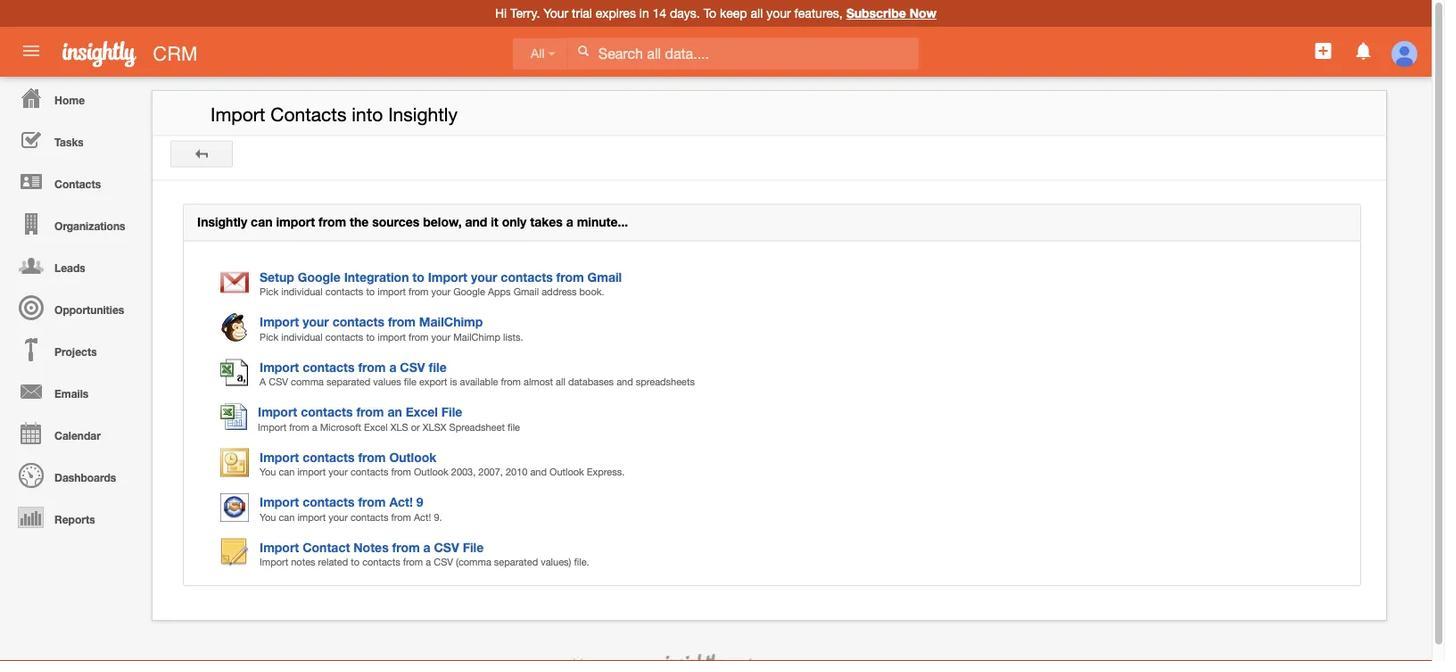 Task type: locate. For each thing, give the bounding box(es) containing it.
tasks link
[[4, 119, 143, 161]]

0 vertical spatial excel
[[406, 405, 438, 419]]

file right the spreadsheet
[[508, 421, 520, 433]]

1 horizontal spatial file
[[429, 360, 447, 374]]

2007,
[[479, 466, 503, 478]]

individual inside import your contacts from mailchimp pick individual contacts to import from your mailchimp lists.
[[281, 331, 323, 343]]

2 vertical spatial can
[[279, 511, 295, 523]]

to
[[704, 6, 717, 21]]

1 vertical spatial separated
[[494, 556, 538, 568]]

0 horizontal spatial contacts
[[54, 178, 101, 190]]

2 vertical spatial and
[[530, 466, 547, 478]]

act! left "9"
[[389, 495, 413, 509]]

can
[[251, 214, 273, 229], [279, 466, 295, 478], [279, 511, 295, 523]]

import contacts from outlook link
[[260, 450, 437, 464]]

gmail right apps
[[514, 286, 539, 298]]

outlook image
[[220, 448, 260, 477]]

opportunities link
[[4, 286, 143, 328]]

0 horizontal spatial excel
[[364, 421, 388, 433]]

file inside import contacts from an excel file import from a microsoft excel xls or xlsx spreadsheet file
[[508, 421, 520, 433]]

and left it
[[465, 214, 487, 229]]

a left (comma
[[426, 556, 431, 568]]

all
[[751, 6, 763, 21], [556, 376, 566, 388]]

import for import contact notes from a csv file import notes related to contacts from a csv (comma separated values) file.
[[260, 540, 299, 555]]

features,
[[795, 6, 843, 21]]

contacts
[[271, 103, 347, 125], [54, 178, 101, 190]]

2003,
[[451, 466, 476, 478]]

contacts up "import contacts from a csv file" link
[[332, 315, 385, 329]]

1 vertical spatial mailchimp
[[453, 331, 501, 343]]

import
[[211, 103, 265, 125], [428, 269, 468, 284], [260, 315, 299, 329], [260, 360, 299, 374], [258, 405, 297, 419], [258, 421, 287, 433], [260, 450, 299, 464], [260, 495, 299, 509], [260, 540, 299, 555], [260, 556, 288, 568]]

contacts up comma
[[303, 360, 355, 374]]

to down integration
[[366, 286, 375, 298]]

contacts link
[[4, 161, 143, 203]]

1 individual from the top
[[281, 286, 323, 298]]

import up the setup in the left of the page
[[276, 214, 315, 229]]

1 vertical spatial text file image
[[220, 403, 258, 430]]

all inside import contacts from a csv file a csv comma separated values file export is available from almost all databases and spreadsheets
[[556, 376, 566, 388]]

a up values
[[389, 360, 397, 374]]

your down import contacts from outlook link
[[329, 466, 348, 478]]

text file image for import contacts from a csv file
[[220, 358, 260, 387]]

pick down the setup in the left of the page
[[260, 286, 279, 298]]

mailchimp left "lists." at the left bottom of the page
[[453, 331, 501, 343]]

from left almost in the left bottom of the page
[[501, 376, 521, 388]]

1 vertical spatial all
[[556, 376, 566, 388]]

0 horizontal spatial insightly
[[197, 214, 247, 229]]

excel down import contacts from an excel file link
[[364, 421, 388, 433]]

individual up comma
[[281, 331, 323, 343]]

1 vertical spatial excel
[[364, 421, 388, 433]]

0 horizontal spatial file
[[404, 376, 417, 388]]

text file image
[[220, 358, 260, 387], [220, 403, 258, 430]]

0 horizontal spatial all
[[556, 376, 566, 388]]

pick
[[260, 286, 279, 298], [260, 331, 279, 343]]

outlook up "9"
[[414, 466, 449, 478]]

0 vertical spatial insightly
[[388, 103, 458, 125]]

to inside import your contacts from mailchimp pick individual contacts to import from your mailchimp lists.
[[366, 331, 375, 343]]

can up the setup in the left of the page
[[251, 214, 273, 229]]

import contact notes from a csv file import notes related to contacts from a csv (comma separated values) file.
[[260, 540, 589, 568]]

0 horizontal spatial separated
[[327, 376, 371, 388]]

to down import your contacts from mailchimp link
[[366, 331, 375, 343]]

1 horizontal spatial separated
[[494, 556, 538, 568]]

from down import contacts from an excel file import from a microsoft excel xls or xlsx spreadsheet file
[[358, 450, 386, 464]]

contacts up microsoft
[[301, 405, 353, 419]]

0 vertical spatial mailchimp
[[419, 315, 483, 329]]

individual inside setup google integration to import your contacts from gmail pick individual contacts to import from your google apps gmail address book.
[[281, 286, 323, 298]]

and right 2010
[[530, 466, 547, 478]]

2 pick from the top
[[260, 331, 279, 343]]

0 horizontal spatial act!
[[389, 495, 413, 509]]

from down setup google integration to import your contacts from gmail link
[[409, 286, 429, 298]]

book.
[[580, 286, 604, 298]]

it
[[491, 214, 499, 229]]

you inside import contacts from outlook you can import your contacts from outlook 2003, 2007, 2010 and outlook express.
[[260, 466, 276, 478]]

notifications image
[[1353, 40, 1375, 62]]

integration
[[344, 269, 409, 284]]

google right the setup in the left of the page
[[298, 269, 341, 284]]

csv up export at bottom
[[400, 360, 425, 374]]

import contacts from an excel file import from a microsoft excel xls or xlsx spreadsheet file
[[258, 405, 520, 433]]

1 vertical spatial file
[[463, 540, 484, 555]]

a inside import contacts from an excel file import from a microsoft excel xls or xlsx spreadsheet file
[[312, 421, 317, 433]]

pick inside import your contacts from mailchimp pick individual contacts to import from your mailchimp lists.
[[260, 331, 279, 343]]

1 vertical spatial pick
[[260, 331, 279, 343]]

calendar
[[54, 429, 101, 442]]

1 text file image from the top
[[220, 358, 260, 387]]

almost
[[524, 376, 553, 388]]

to
[[413, 269, 425, 284], [366, 286, 375, 298], [366, 331, 375, 343], [351, 556, 360, 568]]

your up "import contacts from a csv file" link
[[303, 315, 329, 329]]

0 vertical spatial google
[[298, 269, 341, 284]]

import inside setup google integration to import your contacts from gmail pick individual contacts to import from your google apps gmail address book.
[[428, 269, 468, 284]]

navigation
[[0, 77, 143, 538]]

csv
[[400, 360, 425, 374], [269, 376, 288, 388], [434, 540, 459, 555], [434, 556, 453, 568]]

import for import your contacts from mailchimp pick individual contacts to import from your mailchimp lists.
[[260, 315, 299, 329]]

0 vertical spatial contacts
[[271, 103, 347, 125]]

a
[[566, 214, 573, 229], [389, 360, 397, 374], [312, 421, 317, 433], [423, 540, 431, 555], [426, 556, 431, 568]]

a inside import contacts from a csv file a csv comma separated values file export is available from almost all databases and spreadsheets
[[389, 360, 397, 374]]

1 vertical spatial google
[[453, 286, 485, 298]]

from left the
[[319, 214, 346, 229]]

1 vertical spatial and
[[617, 376, 633, 388]]

dashboards
[[54, 471, 116, 484]]

file up export at bottom
[[429, 360, 447, 374]]

contacts
[[501, 269, 553, 284], [325, 286, 363, 298], [332, 315, 385, 329], [325, 331, 363, 343], [303, 360, 355, 374], [301, 405, 353, 419], [303, 450, 355, 464], [351, 466, 389, 478], [303, 495, 355, 509], [351, 511, 389, 523], [362, 556, 400, 568]]

0 vertical spatial you
[[260, 466, 276, 478]]

takes
[[530, 214, 563, 229]]

import inside import contacts from outlook you can import your contacts from outlook 2003, 2007, 2010 and outlook express.
[[260, 450, 299, 464]]

0 vertical spatial gmail
[[588, 269, 622, 284]]

import inside setup google integration to import your contacts from gmail pick individual contacts to import from your google apps gmail address book.
[[378, 286, 406, 298]]

2 horizontal spatial file
[[508, 421, 520, 433]]

outlook left express.
[[550, 466, 584, 478]]

you up the act 'image'
[[260, 466, 276, 478]]

import contacts into insightly
[[211, 103, 458, 125]]

gmail up book.
[[588, 269, 622, 284]]

file up (comma
[[463, 540, 484, 555]]

and
[[465, 214, 487, 229], [617, 376, 633, 388], [530, 466, 547, 478]]

gmail
[[588, 269, 622, 284], [514, 286, 539, 298]]

projects link
[[4, 328, 143, 370]]

pick up a
[[260, 331, 279, 343]]

all right keep
[[751, 6, 763, 21]]

2 you from the top
[[260, 511, 276, 523]]

2 text file image from the top
[[220, 403, 258, 430]]

2 horizontal spatial and
[[617, 376, 633, 388]]

1 vertical spatial you
[[260, 511, 276, 523]]

databases
[[568, 376, 614, 388]]

a left microsoft
[[312, 421, 317, 433]]

act!
[[389, 495, 413, 509], [414, 511, 431, 523]]

your down setup google integration to import your contacts from gmail link
[[431, 286, 451, 298]]

microsoft
[[320, 421, 361, 433]]

you up notes "image"
[[260, 511, 276, 523]]

outlook
[[389, 450, 437, 464], [414, 466, 449, 478], [550, 466, 584, 478]]

0 horizontal spatial and
[[465, 214, 487, 229]]

emails link
[[4, 370, 143, 412]]

1 pick from the top
[[260, 286, 279, 298]]

1 horizontal spatial insightly
[[388, 103, 458, 125]]

0 horizontal spatial gmail
[[514, 286, 539, 298]]

0 vertical spatial individual
[[281, 286, 323, 298]]

1 vertical spatial contacts
[[54, 178, 101, 190]]

0 vertical spatial file
[[441, 405, 462, 419]]

all
[[531, 47, 545, 61]]

import inside import contacts from a csv file a csv comma separated values file export is available from almost all databases and spreadsheets
[[260, 360, 299, 374]]

import your contacts from mailchimp pick individual contacts to import from your mailchimp lists.
[[260, 315, 523, 343]]

act image
[[220, 493, 260, 522]]

contacts left into
[[271, 103, 347, 125]]

csv right a
[[269, 376, 288, 388]]

your down import contacts from act! 9 link
[[329, 511, 348, 523]]

1 vertical spatial file
[[404, 376, 417, 388]]

1 horizontal spatial and
[[530, 466, 547, 478]]

related
[[318, 556, 348, 568]]

1 horizontal spatial all
[[751, 6, 763, 21]]

contacts down import your contacts from mailchimp link
[[325, 331, 363, 343]]

mailchimp
[[419, 315, 483, 329], [453, 331, 501, 343]]

notes
[[291, 556, 315, 568]]

your
[[767, 6, 791, 21], [471, 269, 497, 284], [431, 286, 451, 298], [303, 315, 329, 329], [431, 331, 451, 343], [329, 466, 348, 478], [329, 511, 348, 523]]

1 vertical spatial individual
[[281, 331, 323, 343]]

contacts up organizations link
[[54, 178, 101, 190]]

to down notes
[[351, 556, 360, 568]]

insightly up gmail icon
[[197, 214, 247, 229]]

or
[[411, 421, 420, 433]]

import inside import contacts from act! 9 you can import your contacts from act! 9.
[[260, 495, 299, 509]]

1 horizontal spatial act!
[[414, 511, 431, 523]]

import contacts from act! 9 link
[[260, 495, 423, 509]]

import down import your contacts from mailchimp link
[[378, 331, 406, 343]]

Search all data.... text field
[[567, 37, 919, 70]]

mailchimp down setup google integration to import your contacts from gmail pick individual contacts to import from your google apps gmail address book.
[[419, 315, 483, 329]]

from up values
[[358, 360, 386, 374]]

2 individual from the top
[[281, 331, 323, 343]]

import contacts from a csv file link
[[260, 360, 447, 374]]

insightly
[[388, 103, 458, 125], [197, 214, 247, 229]]

separated inside import contacts from a csv file a csv comma separated values file export is available from almost all databases and spreadsheets
[[327, 376, 371, 388]]

file right values
[[404, 376, 417, 388]]

file up xlsx
[[441, 405, 462, 419]]

now
[[910, 6, 937, 21]]

import down integration
[[378, 286, 406, 298]]

0 vertical spatial all
[[751, 6, 763, 21]]

import contacts from act! 9 you can import your contacts from act! 9.
[[260, 495, 442, 523]]

file inside import contacts from an excel file import from a microsoft excel xls or xlsx spreadsheet file
[[441, 405, 462, 419]]

excel up "or"
[[406, 405, 438, 419]]

from right notes
[[392, 540, 420, 555]]

0 vertical spatial pick
[[260, 286, 279, 298]]

google left apps
[[453, 286, 485, 298]]

separated down "import contacts from a csv file" link
[[327, 376, 371, 388]]

a
[[260, 376, 266, 388]]

import
[[276, 214, 315, 229], [378, 286, 406, 298], [378, 331, 406, 343], [297, 466, 326, 478], [297, 511, 326, 523]]

text file image for import contacts from an excel file
[[220, 403, 258, 430]]

organizations link
[[4, 203, 143, 244]]

import inside import your contacts from mailchimp pick individual contacts to import from your mailchimp lists.
[[260, 315, 299, 329]]

and inside import contacts from a csv file a csv comma separated values file export is available from almost all databases and spreadsheets
[[617, 376, 633, 388]]

1 you from the top
[[260, 466, 276, 478]]

from down import contact notes from a csv file link
[[403, 556, 423, 568]]

import inside import contacts from act! 9 you can import your contacts from act! 9.
[[297, 511, 326, 523]]

and right databases
[[617, 376, 633, 388]]

0 vertical spatial text file image
[[220, 358, 260, 387]]

all right almost in the left bottom of the page
[[556, 376, 566, 388]]

import down import contacts from outlook link
[[297, 466, 326, 478]]

subscribe
[[846, 6, 906, 21]]

1 horizontal spatial google
[[453, 286, 485, 298]]

text file image up outlook image at the bottom of page
[[220, 403, 258, 430]]

file
[[429, 360, 447, 374], [404, 376, 417, 388], [508, 421, 520, 433]]

0 vertical spatial and
[[465, 214, 487, 229]]

contacts down integration
[[325, 286, 363, 298]]

0 vertical spatial separated
[[327, 376, 371, 388]]

contacts inside "link"
[[54, 178, 101, 190]]

outlook down "or"
[[389, 450, 437, 464]]

individual down the setup in the left of the page
[[281, 286, 323, 298]]

is
[[450, 376, 457, 388]]

export
[[419, 376, 447, 388]]

projects
[[54, 345, 97, 358]]

crm
[[153, 42, 198, 65]]

separated left values)
[[494, 556, 538, 568]]

insightly right into
[[388, 103, 458, 125]]

import inside import your contacts from mailchimp pick individual contacts to import from your mailchimp lists.
[[378, 331, 406, 343]]

google
[[298, 269, 341, 284], [453, 286, 485, 298]]

from down xls
[[391, 466, 411, 478]]

you
[[260, 466, 276, 478], [260, 511, 276, 523]]

can right outlook image at the bottom of page
[[279, 466, 295, 478]]

file inside import contact notes from a csv file import notes related to contacts from a csv (comma separated values) file.
[[463, 540, 484, 555]]

2 vertical spatial file
[[508, 421, 520, 433]]

to right integration
[[413, 269, 425, 284]]

import contacts from a csv file a csv comma separated values file export is available from almost all databases and spreadsheets
[[260, 360, 695, 388]]

text file image down linkedin image
[[220, 358, 260, 387]]

act! down "9"
[[414, 511, 431, 523]]

1 vertical spatial can
[[279, 466, 295, 478]]

contacts down import contact notes from a csv file link
[[362, 556, 400, 568]]

import down import contacts from act! 9 link
[[297, 511, 326, 523]]

can right the act 'image'
[[279, 511, 295, 523]]



Task type: describe. For each thing, give the bounding box(es) containing it.
terry.
[[510, 6, 540, 21]]

values)
[[541, 556, 571, 568]]

keep
[[720, 6, 747, 21]]

can inside import contacts from act! 9 you can import your contacts from act! 9.
[[279, 511, 295, 523]]

your up export at bottom
[[431, 331, 451, 343]]

leads link
[[4, 244, 143, 286]]

1 vertical spatial gmail
[[514, 286, 539, 298]]

from up export at bottom
[[409, 331, 429, 343]]

lists.
[[503, 331, 523, 343]]

import contacts from an excel file link
[[258, 405, 462, 419]]

contact
[[303, 540, 350, 555]]

spreadsheet
[[449, 421, 505, 433]]

from left microsoft
[[289, 421, 309, 433]]

import contacts from outlook you can import your contacts from outlook 2003, 2007, 2010 and outlook express.
[[260, 450, 625, 478]]

into
[[352, 103, 383, 125]]

contacts inside import contacts from an excel file import from a microsoft excel xls or xlsx spreadsheet file
[[301, 405, 353, 419]]

1 horizontal spatial excel
[[406, 405, 438, 419]]

hi
[[495, 6, 507, 21]]

xlsx
[[423, 421, 447, 433]]

contacts up notes
[[351, 511, 389, 523]]

0 vertical spatial can
[[251, 214, 273, 229]]

days.
[[670, 6, 700, 21]]

leads
[[54, 261, 85, 274]]

import for import contacts from outlook you can import your contacts from outlook 2003, 2007, 2010 and outlook express.
[[260, 450, 299, 464]]

import contact notes from a csv file link
[[260, 540, 484, 555]]

hi terry. your trial expires in 14 days. to keep all your features, subscribe now
[[495, 6, 937, 21]]

home link
[[4, 77, 143, 119]]

contacts inside import contact notes from a csv file import notes related to contacts from a csv (comma separated values) file.
[[362, 556, 400, 568]]

0 vertical spatial file
[[429, 360, 447, 374]]

can inside import contacts from outlook you can import your contacts from outlook 2003, 2007, 2010 and outlook express.
[[279, 466, 295, 478]]

0 horizontal spatial google
[[298, 269, 341, 284]]

import for import contacts from a csv file a csv comma separated values file export is available from almost all databases and spreadsheets
[[260, 360, 299, 374]]

the
[[350, 214, 369, 229]]

organizations
[[54, 219, 125, 232]]

home
[[54, 94, 85, 106]]

and inside import contacts from outlook you can import your contacts from outlook 2003, 2007, 2010 and outlook express.
[[530, 466, 547, 478]]

setup google integration to import your contacts from gmail pick individual contacts to import from your google apps gmail address book.
[[260, 269, 622, 298]]

xls
[[391, 421, 408, 433]]

contacts up contact
[[303, 495, 355, 509]]

reports link
[[4, 496, 143, 538]]

expires
[[596, 6, 636, 21]]

address
[[542, 286, 577, 298]]

1 horizontal spatial gmail
[[588, 269, 622, 284]]

0 vertical spatial act!
[[389, 495, 413, 509]]

a down "9"
[[423, 540, 431, 555]]

contacts down import contacts from outlook link
[[351, 466, 389, 478]]

notes
[[354, 540, 389, 555]]

an
[[388, 405, 402, 419]]

contacts inside import contacts from a csv file a csv comma separated values file export is available from almost all databases and spreadsheets
[[303, 360, 355, 374]]

(comma
[[456, 556, 491, 568]]

your
[[544, 6, 569, 21]]

tasks
[[54, 136, 84, 148]]

your inside import contacts from outlook you can import your contacts from outlook 2003, 2007, 2010 and outlook express.
[[329, 466, 348, 478]]

gmail image
[[220, 268, 260, 297]]

your inside import contacts from act! 9 you can import your contacts from act! 9.
[[329, 511, 348, 523]]

linkedin image
[[220, 313, 260, 342]]

import your contacts from mailchimp link
[[260, 315, 483, 329]]

navigation containing home
[[0, 77, 143, 538]]

from left an
[[356, 405, 384, 419]]

1 horizontal spatial contacts
[[271, 103, 347, 125]]

9.
[[434, 511, 442, 523]]

below,
[[423, 214, 462, 229]]

emails
[[54, 387, 89, 400]]

setup
[[260, 269, 294, 284]]

to inside import contact notes from a csv file import notes related to contacts from a csv (comma separated values) file.
[[351, 556, 360, 568]]

1 vertical spatial act!
[[414, 511, 431, 523]]

your left features,
[[767, 6, 791, 21]]

pick inside setup google integration to import your contacts from gmail pick individual contacts to import from your google apps gmail address book.
[[260, 286, 279, 298]]

your up apps
[[471, 269, 497, 284]]

you inside import contacts from act! 9 you can import your contacts from act! 9.
[[260, 511, 276, 523]]

from up import contact notes from a csv file link
[[358, 495, 386, 509]]

import for import contacts from an excel file import from a microsoft excel xls or xlsx spreadsheet file
[[258, 405, 297, 419]]

import for import contacts into insightly
[[211, 103, 265, 125]]

white image
[[577, 45, 590, 57]]

notes image
[[220, 538, 260, 567]]

setup google integration to import your contacts from gmail link
[[260, 269, 622, 284]]

spreadsheets
[[636, 376, 695, 388]]

back image
[[195, 148, 208, 160]]

import for import contacts from act! 9 you can import your contacts from act! 9.
[[260, 495, 299, 509]]

9
[[416, 495, 423, 509]]

calendar link
[[4, 412, 143, 454]]

in
[[640, 6, 649, 21]]

import inside import contacts from outlook you can import your contacts from outlook 2003, 2007, 2010 and outlook express.
[[297, 466, 326, 478]]

subscribe now link
[[846, 6, 937, 21]]

from down integration
[[388, 315, 416, 329]]

1 vertical spatial insightly
[[197, 214, 247, 229]]

file.
[[574, 556, 589, 568]]

14
[[653, 6, 667, 21]]

minute...
[[577, 214, 628, 229]]

express.
[[587, 466, 625, 478]]

a right takes
[[566, 214, 573, 229]]

2010
[[506, 466, 528, 478]]

values
[[373, 376, 401, 388]]

all link
[[513, 38, 567, 70]]

contacts down microsoft
[[303, 450, 355, 464]]

available
[[460, 376, 498, 388]]

from up address
[[556, 269, 584, 284]]

contacts up apps
[[501, 269, 553, 284]]

insightly can import from the sources below, and it only takes a minute...
[[197, 214, 628, 229]]

csv left (comma
[[434, 556, 453, 568]]

trial
[[572, 6, 592, 21]]

only
[[502, 214, 527, 229]]

comma
[[291, 376, 324, 388]]

separated inside import contact notes from a csv file import notes related to contacts from a csv (comma separated values) file.
[[494, 556, 538, 568]]

opportunities
[[54, 303, 124, 316]]

apps
[[488, 286, 511, 298]]

sources
[[372, 214, 420, 229]]

csv up (comma
[[434, 540, 459, 555]]

dashboards link
[[4, 454, 143, 496]]

reports
[[54, 513, 95, 526]]

from left 9.
[[391, 511, 411, 523]]



Task type: vqa. For each thing, say whether or not it's contained in the screenshot.
insightly
yes



